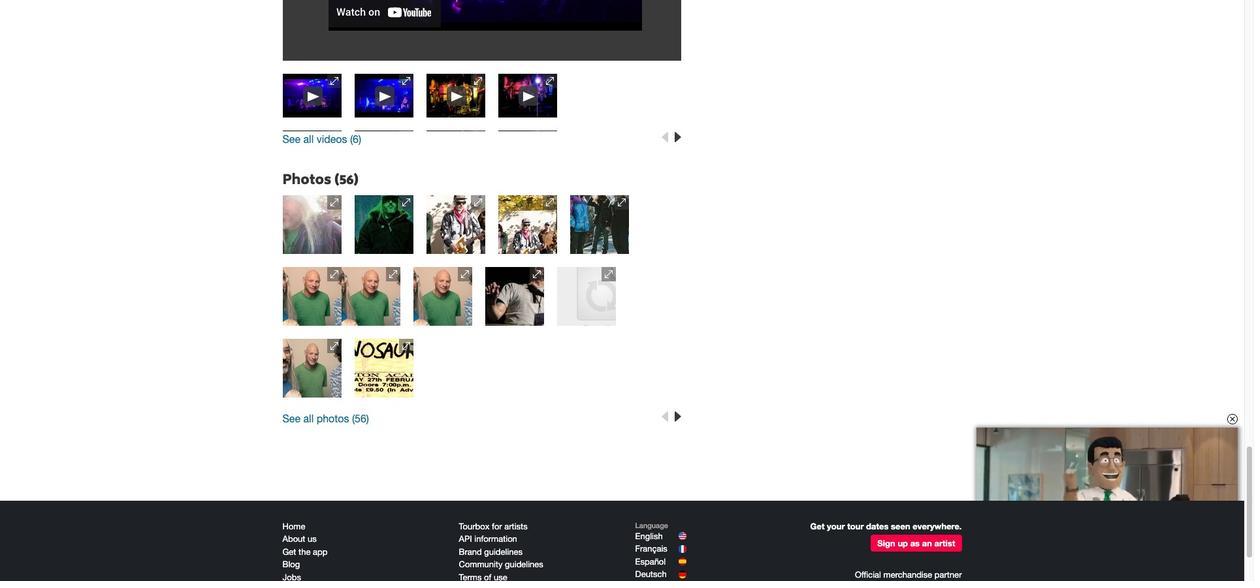 Task type: locate. For each thing, give the bounding box(es) containing it.
all left the videos at top left
[[303, 133, 314, 145]]

see for see all videos (6)
[[283, 133, 301, 145]]

dates
[[866, 521, 889, 532]]

deutsch
[[635, 570, 667, 580]]

official merchandise partner
[[855, 570, 962, 580]]

english français español deutsch
[[635, 532, 668, 580]]

español
[[635, 557, 666, 567]]

2 all from the top
[[303, 413, 314, 424]]

2 see from the top
[[283, 413, 301, 424]]

guidelines
[[484, 547, 523, 557], [505, 560, 543, 570]]

expand image
[[379, 91, 391, 103], [523, 91, 535, 103], [330, 198, 338, 206], [402, 198, 410, 206], [474, 198, 482, 206], [618, 198, 626, 206], [533, 270, 541, 278], [330, 342, 338, 350], [402, 342, 410, 350]]

home about us get the app blog
[[283, 522, 328, 570]]

artists
[[505, 522, 528, 532]]

guidelines down brand guidelines link
[[505, 560, 543, 570]]

sign up as an artist
[[878, 538, 956, 549]]

1 vertical spatial guidelines
[[505, 560, 543, 570]]

0 horizontal spatial get
[[283, 547, 296, 557]]

brand guidelines link
[[459, 547, 523, 557]]

see left the videos at top left
[[283, 133, 301, 145]]

get left your
[[811, 521, 825, 532]]

get the app link
[[283, 547, 328, 557]]

0 vertical spatial see
[[283, 133, 301, 145]]

1 vertical spatial all
[[303, 413, 314, 424]]

all left photos
[[303, 413, 314, 424]]

about
[[283, 534, 305, 544]]

0 vertical spatial (56)
[[334, 170, 359, 192]]

(6)
[[350, 133, 361, 145]]

english
[[635, 532, 663, 541]]

0 vertical spatial get
[[811, 521, 825, 532]]

1 horizontal spatial get
[[811, 521, 825, 532]]

(56)
[[334, 170, 359, 192], [352, 413, 369, 424]]

1 vertical spatial (56)
[[352, 413, 369, 424]]

up
[[898, 538, 908, 549]]

information
[[475, 534, 517, 544]]

tourbox
[[459, 522, 490, 532]]

1 all from the top
[[303, 133, 314, 145]]

1 vertical spatial get
[[283, 547, 296, 557]]

community
[[459, 560, 503, 570]]

see
[[283, 133, 301, 145], [283, 413, 301, 424]]

1 vertical spatial see
[[283, 413, 301, 424]]

get
[[811, 521, 825, 532], [283, 547, 296, 557]]

1 see from the top
[[283, 133, 301, 145]]

0 vertical spatial all
[[303, 133, 314, 145]]

blog
[[283, 560, 300, 570]]

expand image
[[330, 77, 338, 85], [402, 77, 410, 85], [474, 77, 482, 85], [546, 77, 554, 85], [307, 91, 319, 103], [451, 91, 463, 103], [546, 198, 554, 206], [330, 270, 338, 278], [389, 270, 397, 278], [461, 270, 469, 278], [605, 270, 613, 278]]

guidelines up community guidelines link
[[484, 547, 523, 557]]

tourbox for artists link
[[459, 522, 528, 532]]

partner
[[935, 570, 962, 580]]

us
[[308, 534, 317, 544]]

all
[[303, 133, 314, 145], [303, 413, 314, 424]]

photos
[[283, 170, 331, 192]]

get up blog link
[[283, 547, 296, 557]]

see left photos
[[283, 413, 301, 424]]

tour
[[848, 521, 864, 532]]

sign up as an artist link
[[871, 535, 962, 552]]

dinosaur jr. live image
[[283, 74, 341, 118], [354, 74, 413, 118], [426, 74, 485, 118], [498, 74, 557, 118], [283, 131, 341, 175], [354, 131, 413, 175], [426, 131, 485, 175], [498, 131, 557, 175], [240, 177, 384, 272], [312, 177, 456, 272], [384, 177, 528, 272], [456, 177, 599, 272], [528, 177, 671, 272], [443, 224, 586, 368], [240, 243, 384, 350], [299, 243, 443, 350], [371, 243, 515, 350], [557, 251, 648, 342], [312, 306, 456, 430], [240, 315, 384, 422]]



Task type: describe. For each thing, give the bounding box(es) containing it.
see for see all photos (56)
[[283, 413, 301, 424]]

blog link
[[283, 560, 300, 570]]

get inside the home about us get the app blog
[[283, 547, 296, 557]]

photos (56)
[[283, 170, 359, 192]]

see all videos (6)
[[283, 133, 361, 145]]

community guidelines link
[[459, 560, 543, 570]]

api information link
[[459, 534, 517, 544]]

home
[[283, 522, 305, 532]]

english link
[[635, 532, 663, 541]]

api
[[459, 534, 472, 544]]

merchandise
[[884, 570, 933, 580]]

all for photos
[[303, 413, 314, 424]]

as
[[911, 538, 920, 549]]

home link
[[283, 522, 305, 532]]

sign
[[878, 538, 896, 549]]

tourbox for artists api information brand guidelines community guidelines
[[459, 522, 543, 570]]

français
[[635, 544, 668, 554]]

see all photos (56)
[[283, 413, 369, 424]]

the
[[299, 547, 311, 557]]

artist
[[935, 538, 956, 549]]

an
[[922, 538, 932, 549]]

for
[[492, 522, 502, 532]]

brand
[[459, 547, 482, 557]]

everywhere.
[[913, 521, 962, 532]]

app
[[313, 547, 328, 557]]

seen
[[891, 521, 911, 532]]

about us link
[[283, 534, 317, 544]]

see all videos (6) link
[[283, 133, 361, 145]]

your
[[827, 521, 845, 532]]

official
[[855, 570, 881, 580]]

all for videos
[[303, 133, 314, 145]]

español link
[[635, 557, 666, 567]]

français link
[[635, 544, 668, 554]]

see all photos (56) link
[[283, 413, 369, 424]]

get your tour dates seen everywhere.
[[811, 521, 962, 532]]

photos
[[317, 413, 349, 424]]

deutsch link
[[635, 570, 667, 580]]

language
[[635, 521, 668, 530]]

0 vertical spatial guidelines
[[484, 547, 523, 557]]

videos
[[317, 133, 347, 145]]



Task type: vqa. For each thing, say whether or not it's contained in the screenshot.
first track from the bottom
no



